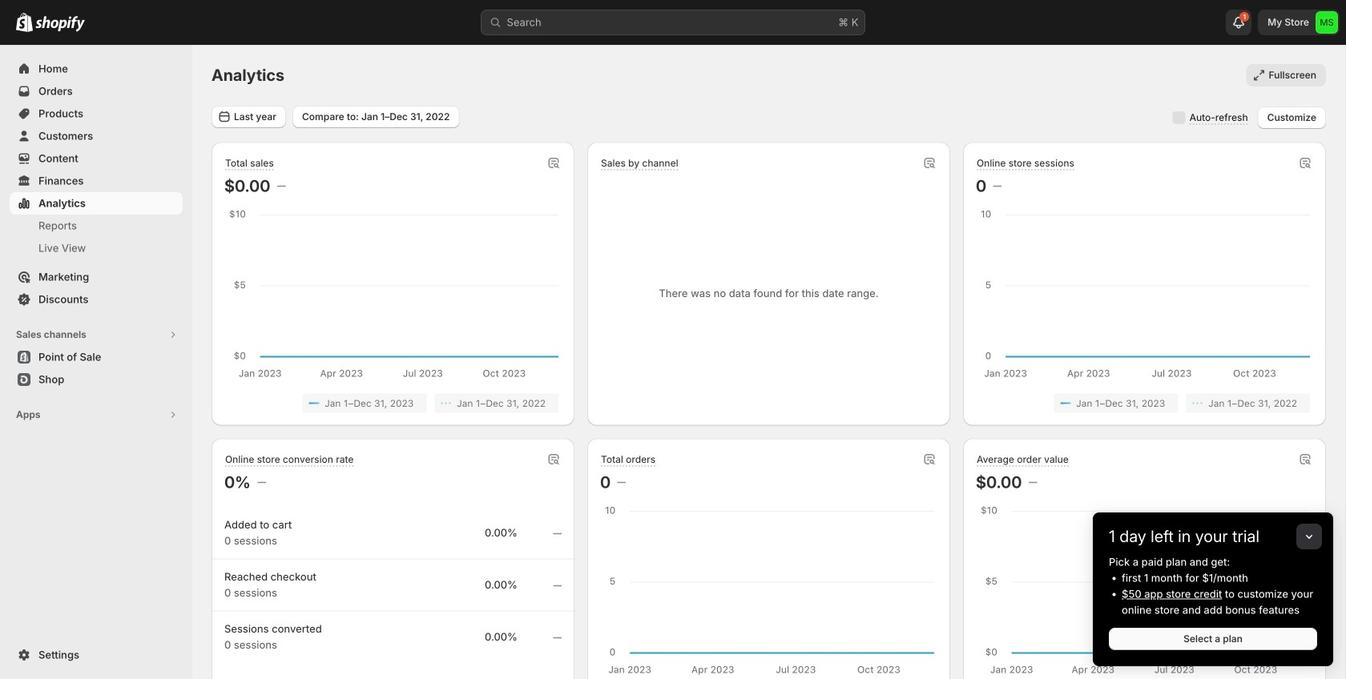 Task type: describe. For each thing, give the bounding box(es) containing it.
my store image
[[1316, 11, 1339, 34]]

1 horizontal spatial shopify image
[[35, 16, 85, 32]]



Task type: vqa. For each thing, say whether or not it's contained in the screenshot.
My Store image
yes



Task type: locate. For each thing, give the bounding box(es) containing it.
0 horizontal spatial shopify image
[[16, 13, 33, 32]]

1 horizontal spatial list
[[979, 394, 1311, 413]]

shopify image
[[16, 13, 33, 32], [35, 16, 85, 32]]

2 list from the left
[[979, 394, 1311, 413]]

list
[[228, 394, 559, 413], [979, 394, 1311, 413]]

1 list from the left
[[228, 394, 559, 413]]

0 horizontal spatial list
[[228, 394, 559, 413]]



